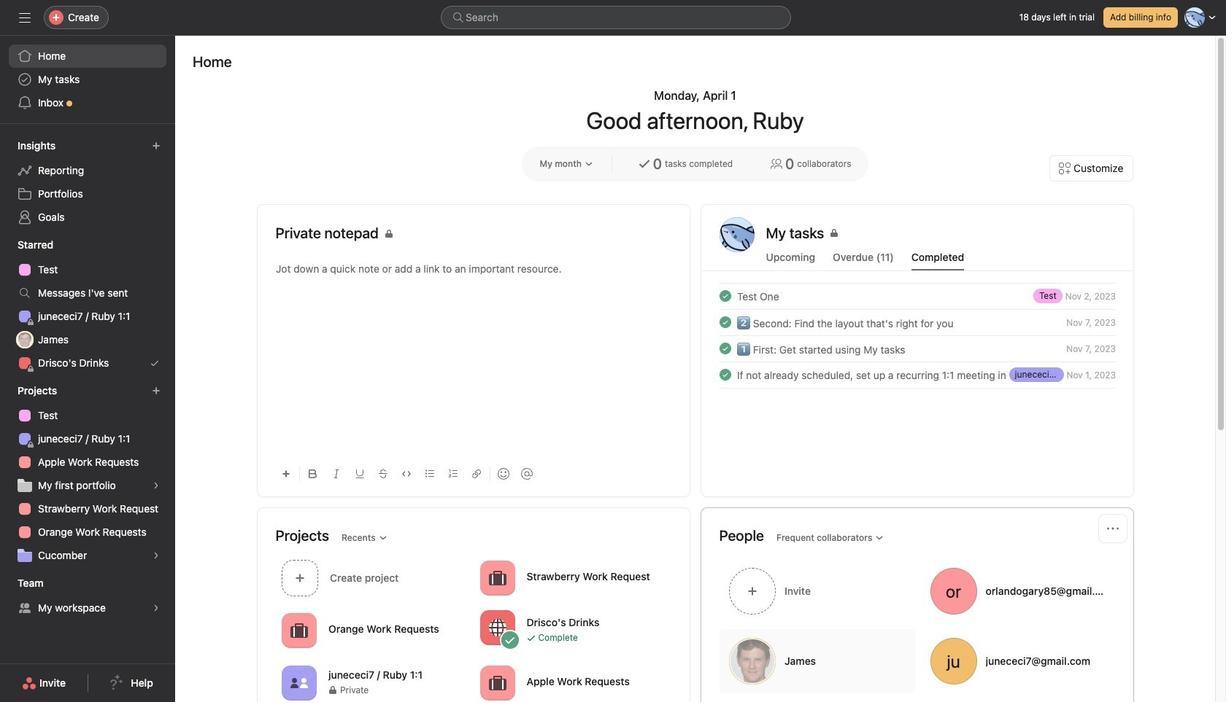Task type: locate. For each thing, give the bounding box(es) containing it.
1 vertical spatial completed image
[[716, 314, 734, 331]]

list item
[[702, 283, 1133, 310], [702, 310, 1133, 336], [702, 336, 1133, 362], [702, 362, 1133, 388]]

0 vertical spatial completed image
[[716, 340, 734, 358]]

0 vertical spatial completed checkbox
[[716, 340, 734, 358]]

0 vertical spatial completed image
[[716, 288, 734, 305]]

global element
[[0, 36, 175, 123]]

bold image
[[308, 470, 317, 479]]

0 vertical spatial briefcase image
[[290, 622, 308, 640]]

see details, my workspace image
[[152, 604, 161, 613]]

1 completed image from the top
[[716, 340, 734, 358]]

toolbar
[[276, 458, 671, 491]]

1 vertical spatial completed checkbox
[[716, 366, 734, 384]]

2 completed image from the top
[[716, 366, 734, 384]]

strikethrough image
[[378, 470, 387, 479]]

2 completed checkbox from the top
[[716, 366, 734, 384]]

briefcase image down globe image
[[488, 675, 506, 692]]

briefcase image
[[488, 570, 506, 587]]

2 completed image from the top
[[716, 314, 734, 331]]

1 vertical spatial completed checkbox
[[716, 314, 734, 331]]

actions image
[[1107, 523, 1119, 535]]

Completed checkbox
[[716, 340, 734, 358], [716, 366, 734, 384]]

see details, my first portfolio image
[[152, 482, 161, 491]]

globe image
[[488, 619, 506, 637]]

0 vertical spatial completed checkbox
[[716, 288, 734, 305]]

briefcase image
[[290, 622, 308, 640], [488, 675, 506, 692]]

new insights image
[[152, 142, 161, 150]]

completed image for fourth list item
[[716, 366, 734, 384]]

link image
[[472, 470, 481, 479]]

hide sidebar image
[[19, 12, 31, 23]]

2 completed checkbox from the top
[[716, 314, 734, 331]]

at mention image
[[521, 469, 533, 480]]

1 vertical spatial completed image
[[716, 366, 734, 384]]

completed image
[[716, 288, 734, 305], [716, 314, 734, 331]]

briefcase image up the people icon
[[290, 622, 308, 640]]

code image
[[402, 470, 411, 479]]

starred element
[[0, 232, 175, 378]]

italics image
[[332, 470, 341, 479]]

1 completed checkbox from the top
[[716, 340, 734, 358]]

bulleted list image
[[425, 470, 434, 479]]

1 vertical spatial briefcase image
[[488, 675, 506, 692]]

1 completed image from the top
[[716, 288, 734, 305]]

new project or portfolio image
[[152, 387, 161, 396]]

completed checkbox for 1st list item
[[716, 288, 734, 305]]

completed image
[[716, 340, 734, 358], [716, 366, 734, 384]]

0 horizontal spatial briefcase image
[[290, 622, 308, 640]]

list box
[[441, 6, 791, 29]]

Completed checkbox
[[716, 288, 734, 305], [716, 314, 734, 331]]

1 horizontal spatial briefcase image
[[488, 675, 506, 692]]

1 completed checkbox from the top
[[716, 288, 734, 305]]

completed image for 2nd list item from the bottom
[[716, 340, 734, 358]]



Task type: vqa. For each thing, say whether or not it's contained in the screenshot.
the top — text field
no



Task type: describe. For each thing, give the bounding box(es) containing it.
1 list item from the top
[[702, 283, 1133, 310]]

projects element
[[0, 378, 175, 571]]

completed checkbox for 3rd list item from the bottom of the page
[[716, 314, 734, 331]]

3 list item from the top
[[702, 336, 1133, 362]]

people image
[[290, 675, 308, 692]]

2 list item from the top
[[702, 310, 1133, 336]]

see details, cucomber image
[[152, 552, 161, 561]]

underline image
[[355, 470, 364, 479]]

completed checkbox for 2nd list item from the bottom
[[716, 340, 734, 358]]

insights element
[[0, 133, 175, 232]]

completed image for completed checkbox corresponding to 1st list item
[[716, 288, 734, 305]]

teams element
[[0, 571, 175, 623]]

completed image for 3rd list item from the bottom of the page's completed checkbox
[[716, 314, 734, 331]]

4 list item from the top
[[702, 362, 1133, 388]]

view profile image
[[719, 218, 754, 253]]

insert an object image
[[281, 470, 290, 479]]

completed checkbox for fourth list item
[[716, 366, 734, 384]]

emoji image
[[497, 469, 509, 480]]

numbered list image
[[449, 470, 457, 479]]



